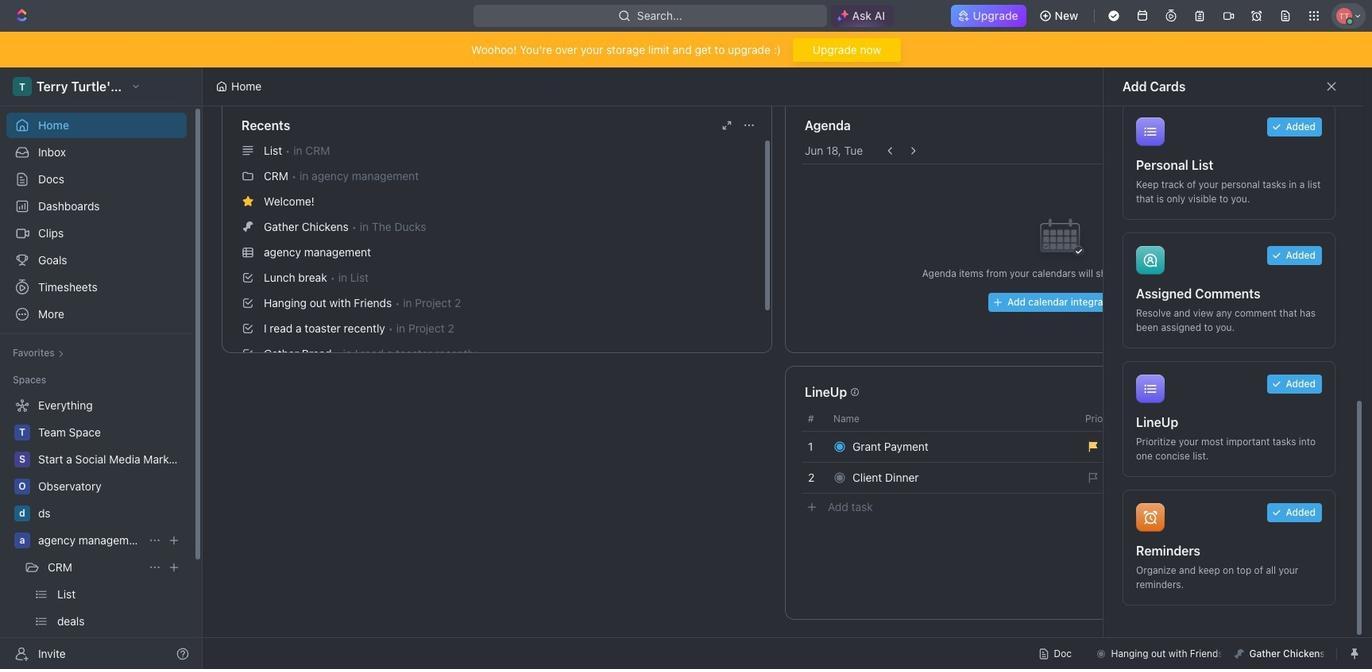 Task type: locate. For each thing, give the bounding box(es) containing it.
star image
[[242, 196, 254, 206]]

start a social media marketing agency, , element
[[14, 452, 30, 468]]

tree
[[6, 393, 187, 670]]

terry turtle's workspace, , element
[[13, 77, 32, 96]]

lineup image
[[1137, 375, 1165, 404]]



Task type: vqa. For each thing, say whether or not it's contained in the screenshot.
the topmost 'the'
no



Task type: describe. For each thing, give the bounding box(es) containing it.
ds, , element
[[14, 506, 30, 522]]

drumstick bite image
[[1235, 650, 1245, 659]]

team space, , element
[[14, 425, 30, 441]]

assigned comments image
[[1137, 246, 1165, 275]]

reminders image
[[1137, 504, 1165, 532]]

observatory, , element
[[14, 479, 30, 495]]

agency management, , element
[[14, 533, 30, 549]]

sidebar navigation
[[0, 68, 206, 670]]

tree inside sidebar navigation
[[6, 393, 187, 670]]

personal list image
[[1137, 118, 1165, 146]]

drumstick bite image
[[243, 222, 253, 232]]



